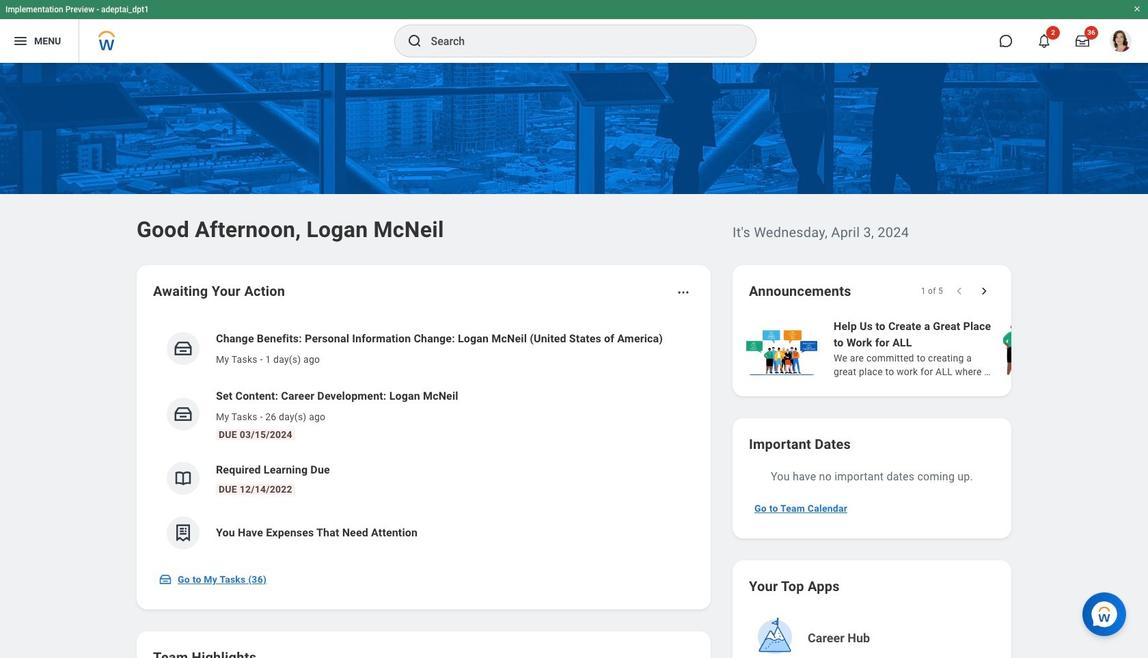 Task type: describe. For each thing, give the bounding box(es) containing it.
2 vertical spatial inbox image
[[159, 573, 172, 586]]

chevron left small image
[[953, 284, 966, 298]]

0 horizontal spatial list
[[153, 320, 694, 560]]

inbox large image
[[1076, 34, 1089, 48]]

0 vertical spatial inbox image
[[173, 338, 193, 359]]

1 horizontal spatial list
[[744, 317, 1148, 380]]

book open image
[[173, 468, 193, 489]]

related actions image
[[677, 286, 690, 299]]



Task type: vqa. For each thing, say whether or not it's contained in the screenshot.
LIST
yes



Task type: locate. For each thing, give the bounding box(es) containing it.
Search Workday  search field
[[431, 26, 727, 56]]

notifications large image
[[1037, 34, 1051, 48]]

banner
[[0, 0, 1148, 63]]

search image
[[406, 33, 423, 49]]

profile logan mcneil image
[[1110, 30, 1132, 55]]

main content
[[0, 63, 1148, 658]]

inbox image
[[173, 338, 193, 359], [173, 404, 193, 424], [159, 573, 172, 586]]

justify image
[[12, 33, 29, 49]]

dashboard expenses image
[[173, 523, 193, 543]]

chevron right small image
[[977, 284, 991, 298]]

1 vertical spatial inbox image
[[173, 404, 193, 424]]

list
[[744, 317, 1148, 380], [153, 320, 694, 560]]

close environment banner image
[[1133, 5, 1141, 13]]

status
[[921, 286, 943, 297]]



